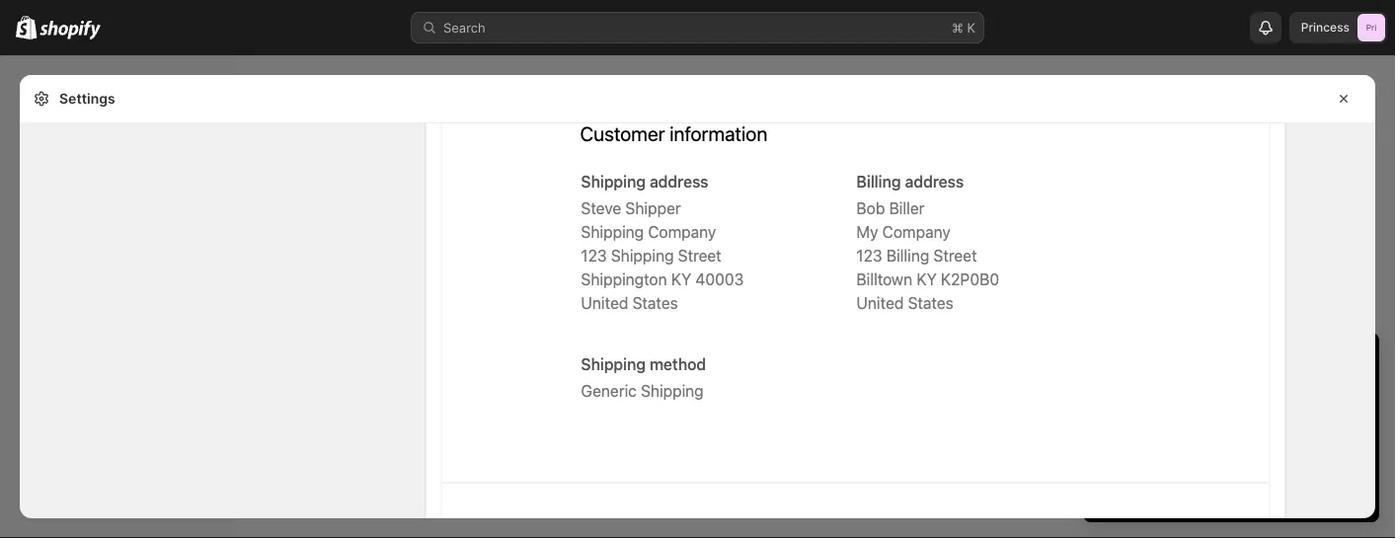 Task type: describe. For each thing, give the bounding box(es) containing it.
add
[[1220, 445, 1243, 461]]

first
[[1119, 406, 1143, 421]]

bonus
[[1247, 445, 1284, 461]]

shopify image
[[16, 15, 37, 39]]

settings
[[59, 90, 115, 107]]

2 vertical spatial your
[[1219, 482, 1244, 496]]

months
[[1158, 406, 1204, 421]]

get:
[[1260, 386, 1283, 402]]

princess
[[1302, 20, 1350, 35]]

pick
[[1192, 482, 1216, 496]]

3
[[1147, 406, 1155, 421]]

plan inside switch to a paid plan and get: first 3 months for $1/month to customize your online store and add bonus features
[[1204, 386, 1230, 402]]

1 day left in your trial
[[1103, 350, 1297, 374]]

$1/month
[[1228, 406, 1285, 421]]

k
[[967, 20, 976, 35]]



Task type: vqa. For each thing, say whether or not it's contained in the screenshot.
terms
no



Task type: locate. For each thing, give the bounding box(es) containing it.
your inside dropdown button
[[1215, 350, 1257, 374]]

1
[[1103, 350, 1112, 374]]

0 vertical spatial plan
[[1204, 386, 1230, 402]]

a
[[1164, 386, 1171, 402]]

1 horizontal spatial to
[[1246, 426, 1259, 441]]

1 day left in your trial button
[[1084, 333, 1380, 374]]

settings dialog
[[20, 75, 1376, 519]]

1 day left in your trial element
[[1084, 384, 1380, 523]]

switch
[[1103, 386, 1144, 402]]

to
[[1148, 386, 1160, 402], [1246, 426, 1259, 441]]

home link
[[12, 71, 225, 99]]

features
[[1288, 445, 1338, 461]]

and
[[1234, 386, 1256, 402], [1194, 445, 1216, 461]]

⌘
[[952, 20, 964, 35]]

store
[[1159, 445, 1190, 461]]

and up $1/month
[[1234, 386, 1256, 402]]

0 horizontal spatial to
[[1148, 386, 1160, 402]]

1 vertical spatial and
[[1194, 445, 1216, 461]]

0 horizontal spatial and
[[1194, 445, 1216, 461]]

0 vertical spatial to
[[1148, 386, 1160, 402]]

search
[[443, 20, 486, 35]]

1 horizontal spatial plan
[[1247, 482, 1271, 496]]

your right in
[[1215, 350, 1257, 374]]

⌘ k
[[952, 20, 976, 35]]

shopify image
[[40, 20, 101, 40]]

left
[[1158, 350, 1188, 374]]

1 horizontal spatial and
[[1234, 386, 1256, 402]]

0 vertical spatial your
[[1215, 350, 1257, 374]]

1 vertical spatial plan
[[1247, 482, 1271, 496]]

plan up for
[[1204, 386, 1230, 402]]

pick your plan link
[[1103, 475, 1360, 503]]

1 vertical spatial to
[[1246, 426, 1259, 441]]

home
[[47, 77, 84, 92]]

your right pick
[[1219, 482, 1244, 496]]

switch to a paid plan and get: first 3 months for $1/month to customize your online store and add bonus features
[[1103, 386, 1355, 461]]

and left the add
[[1194, 445, 1216, 461]]

customize
[[1262, 426, 1324, 441]]

pick your plan
[[1192, 482, 1271, 496]]

paid
[[1175, 386, 1201, 402]]

trial
[[1262, 350, 1297, 374]]

to left a
[[1148, 386, 1160, 402]]

0 vertical spatial and
[[1234, 386, 1256, 402]]

to down $1/month
[[1246, 426, 1259, 441]]

princess image
[[1358, 14, 1386, 41]]

0 horizontal spatial plan
[[1204, 386, 1230, 402]]

your inside switch to a paid plan and get: first 3 months for $1/month to customize your online store and add bonus features
[[1328, 426, 1355, 441]]

1 vertical spatial your
[[1328, 426, 1355, 441]]

for
[[1207, 406, 1224, 421]]

online
[[1119, 445, 1155, 461]]

your
[[1215, 350, 1257, 374], [1328, 426, 1355, 441], [1219, 482, 1244, 496]]

in
[[1194, 350, 1210, 374]]

day
[[1118, 350, 1152, 374]]

your up features
[[1328, 426, 1355, 441]]

plan
[[1204, 386, 1230, 402], [1247, 482, 1271, 496]]

plan down bonus
[[1247, 482, 1271, 496]]



